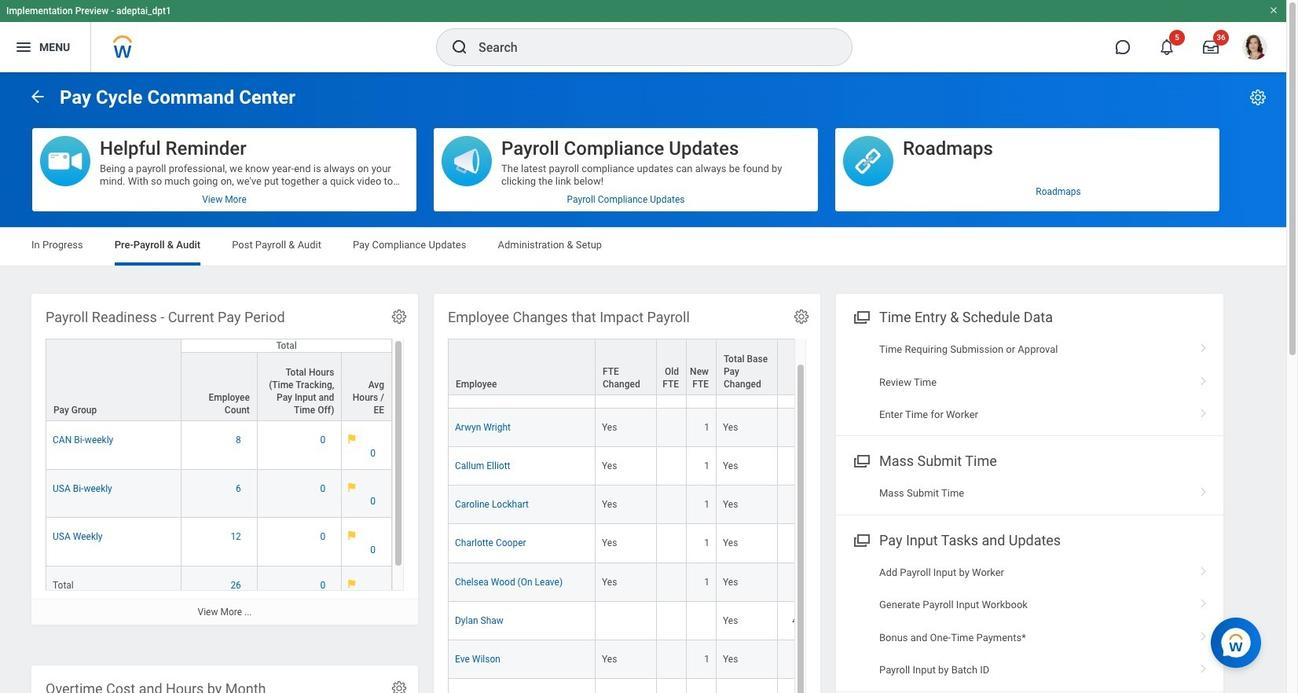 Task type: vqa. For each thing, say whether or not it's contained in the screenshot.
arrow left image
no



Task type: locate. For each thing, give the bounding box(es) containing it.
tab list
[[16, 228, 1271, 266]]

the average hours per employee is less than 40.  all hours might not be submitted for the current open pay period. element
[[349, 434, 385, 460], [349, 482, 385, 508], [349, 531, 385, 556]]

configure overtime cost and hours by month image
[[391, 680, 408, 693]]

list
[[836, 333, 1224, 431], [836, 557, 1224, 687]]

the average hours per employee is less than 40.  all hours might not be submitted for the current open pay period. image
[[349, 434, 356, 444], [349, 531, 356, 541]]

2 vertical spatial the average hours per employee is less than 40.  all hours might not be submitted for the current open pay period. element
[[349, 531, 385, 556]]

2 the average hours per employee is less than 40.  all hours might not be submitted for the current open pay period. image from the top
[[349, 579, 356, 589]]

0 vertical spatial chevron right image
[[1194, 338, 1215, 354]]

1 vertical spatial the average hours per employee is less than 40.  all hours might not be submitted for the current open pay period. image
[[349, 579, 356, 589]]

configure this page image
[[1249, 88, 1268, 107]]

0 vertical spatial list
[[836, 333, 1224, 431]]

close environment banner image
[[1270, 6, 1279, 15]]

the average hours per employee is less than 40.  all hours might not be submitted for the current open pay period. image
[[349, 482, 356, 492], [349, 579, 356, 589]]

1 vertical spatial the average hours per employee is less than 40.  all hours might not be submitted for the current open pay period. image
[[349, 531, 356, 541]]

2 the average hours per employee is less than 40.  all hours might not be submitted for the current open pay period. image from the top
[[349, 531, 356, 541]]

chevron right image
[[1194, 338, 1215, 354], [1194, 482, 1215, 498]]

0 vertical spatial the average hours per employee is less than 40.  all hours might not be submitted for the current open pay period. image
[[349, 482, 356, 492]]

2 vertical spatial menu group image
[[851, 529, 872, 550]]

2 menu group image from the top
[[851, 450, 872, 471]]

1 vertical spatial list
[[836, 557, 1224, 687]]

cell
[[657, 370, 687, 409], [778, 370, 841, 409], [657, 409, 687, 448], [778, 409, 841, 448], [657, 448, 687, 486], [778, 448, 841, 486], [657, 486, 687, 525], [778, 486, 841, 525], [657, 525, 687, 563], [778, 525, 841, 563], [657, 563, 687, 602], [778, 563, 841, 602], [596, 602, 657, 640], [657, 602, 687, 640], [687, 602, 717, 640], [657, 640, 687, 679], [778, 640, 841, 679], [448, 679, 596, 693], [596, 679, 657, 693], [657, 679, 687, 693], [687, 679, 717, 693], [717, 679, 778, 693], [778, 679, 841, 693]]

payroll readiness - current pay period element
[[31, 294, 418, 625]]

0 vertical spatial the average hours per employee is less than 40.  all hours might not be submitted for the current open pay period. image
[[349, 434, 356, 444]]

menu group image
[[851, 306, 872, 327], [851, 450, 872, 471], [851, 529, 872, 550]]

0 vertical spatial menu group image
[[851, 306, 872, 327]]

list for 1st "menu group" image from the bottom
[[836, 557, 1224, 687]]

employee changes that impact payroll element
[[434, 294, 1299, 693]]

1 chevron right image from the top
[[1194, 371, 1215, 386]]

5 column header from the left
[[717, 339, 778, 396]]

1 list from the top
[[836, 333, 1224, 431]]

banner
[[0, 0, 1287, 72]]

1 vertical spatial menu group image
[[851, 450, 872, 471]]

0 vertical spatial the average hours per employee is less than 40.  all hours might not be submitted for the current open pay period. element
[[349, 434, 385, 460]]

Search Workday  search field
[[479, 30, 820, 64]]

chevron right image
[[1194, 371, 1215, 386], [1194, 403, 1215, 419], [1194, 561, 1215, 577], [1194, 594, 1215, 610], [1194, 626, 1215, 642], [1194, 659, 1215, 675]]

1 the average hours per employee is less than 40.  all hours might not be submitted for the current open pay period. image from the top
[[349, 434, 356, 444]]

2 column header from the left
[[596, 339, 657, 396]]

row
[[46, 339, 392, 421], [448, 339, 1299, 396], [46, 352, 392, 421], [448, 370, 1299, 409], [448, 409, 1299, 448], [46, 421, 392, 470], [448, 448, 1299, 486], [46, 470, 392, 518], [448, 486, 1299, 525], [46, 518, 392, 567], [448, 525, 1299, 563], [448, 563, 1299, 602], [46, 567, 392, 615], [448, 602, 1299, 640], [448, 640, 1299, 679], [448, 679, 1299, 693]]

the average hours per employee is less than 40.  all hours might not be submitted for the current open pay period. image for first the average hours per employee is less than 40.  all hours might not be submitted for the current open pay period. element from the top
[[349, 434, 356, 444]]

4 column header from the left
[[687, 339, 717, 396]]

notifications large image
[[1160, 39, 1175, 55]]

configure payroll readiness - current pay period image
[[391, 308, 408, 325]]

1 vertical spatial the average hours per employee is less than 40.  all hours might not be submitted for the current open pay period. element
[[349, 482, 385, 508]]

6 chevron right image from the top
[[1194, 659, 1215, 675]]

3 the average hours per employee is less than 40.  all hours might not be submitted for the current open pay period. element from the top
[[349, 531, 385, 556]]

total element
[[53, 577, 74, 591]]

2 list from the top
[[836, 557, 1224, 687]]

1 vertical spatial chevron right image
[[1194, 482, 1215, 498]]

3 column header from the left
[[657, 339, 687, 396]]

column header
[[448, 339, 596, 396], [596, 339, 657, 396], [657, 339, 687, 396], [687, 339, 717, 396], [717, 339, 778, 396]]

main content
[[0, 72, 1299, 693]]



Task type: describe. For each thing, give the bounding box(es) containing it.
4 chevron right image from the top
[[1194, 594, 1215, 610]]

configure employee changes that impact payroll image
[[793, 308, 810, 325]]

2 the average hours per employee is less than 40.  all hours might not be submitted for the current open pay period. element from the top
[[349, 482, 385, 508]]

justify image
[[14, 38, 33, 57]]

1 the average hours per employee is less than 40.  all hours might not be submitted for the current open pay period. image from the top
[[349, 482, 356, 492]]

inbox large image
[[1204, 39, 1219, 55]]

3 menu group image from the top
[[851, 529, 872, 550]]

1 the average hours per employee is less than 40.  all hours might not be submitted for the current open pay period. element from the top
[[349, 434, 385, 460]]

1 chevron right image from the top
[[1194, 338, 1215, 354]]

the average hours per employee is less than 40.  all hours might not be submitted for the current open pay period. image for 1st the average hours per employee is less than 40.  all hours might not be submitted for the current open pay period. element from the bottom of the payroll readiness - current pay period element
[[349, 531, 356, 541]]

1 column header from the left
[[448, 339, 596, 396]]

1 menu group image from the top
[[851, 306, 872, 327]]

5 chevron right image from the top
[[1194, 626, 1215, 642]]

3 chevron right image from the top
[[1194, 561, 1215, 577]]

previous page image
[[28, 87, 47, 106]]

2 chevron right image from the top
[[1194, 482, 1215, 498]]

profile logan mcneil image
[[1243, 35, 1268, 63]]

list for first "menu group" image
[[836, 333, 1224, 431]]

search image
[[450, 38, 469, 57]]

2 chevron right image from the top
[[1194, 403, 1215, 419]]



